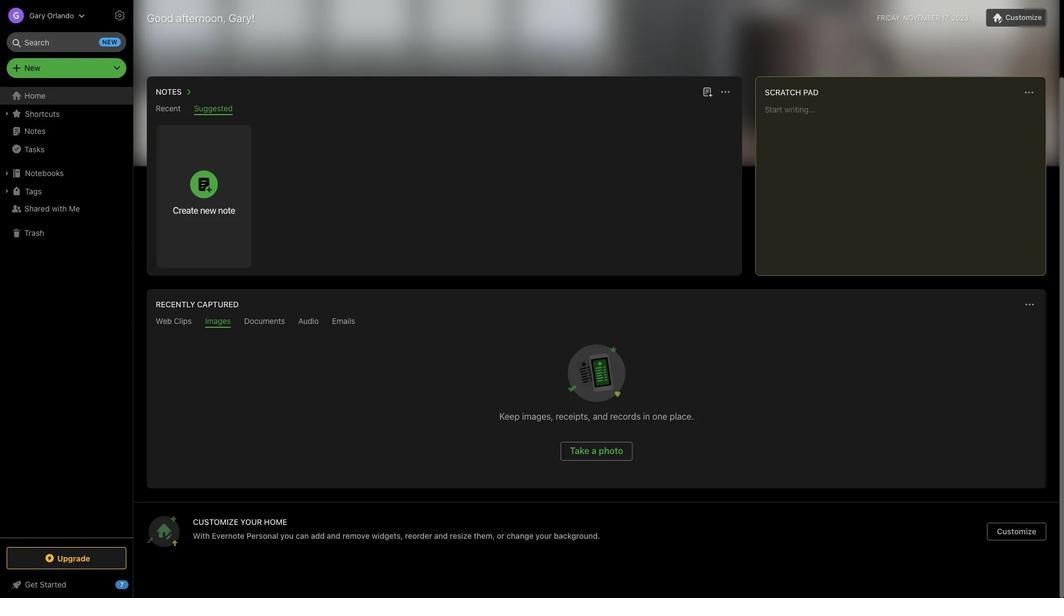 Task type: vqa. For each thing, say whether or not it's contained in the screenshot.
find notebooks… text field
no



Task type: describe. For each thing, give the bounding box(es) containing it.
tags
[[25, 187, 42, 196]]

friday,
[[878, 14, 902, 22]]

note
[[218, 205, 235, 216]]

evernote
[[212, 532, 245, 541]]

more actions field for scratch pad
[[1022, 85, 1038, 100]]

click to collapse image
[[129, 578, 137, 592]]

tags button
[[0, 182, 133, 200]]

place.
[[670, 412, 694, 422]]

1 vertical spatial customize
[[997, 528, 1037, 537]]

1 vertical spatial customize button
[[988, 523, 1047, 541]]

suggested tab
[[194, 104, 233, 115]]

notes button
[[154, 85, 195, 99]]

tab list for notes
[[149, 104, 740, 115]]

recently captured
[[156, 300, 239, 309]]

gary
[[29, 11, 45, 20]]

notebooks link
[[0, 165, 133, 182]]

gary!
[[229, 11, 255, 24]]

tasks button
[[0, 140, 133, 158]]

trash
[[24, 229, 44, 238]]

images,
[[522, 412, 554, 422]]

new inside search box
[[102, 39, 118, 46]]

scratch
[[765, 88, 802, 97]]

take a photo button
[[561, 443, 633, 461]]

pad
[[804, 88, 819, 97]]

customize
[[193, 518, 238, 527]]

orlando
[[47, 11, 74, 20]]

afternoon,
[[176, 11, 226, 24]]

with
[[52, 204, 67, 213]]

captured
[[197, 300, 239, 309]]

shared
[[24, 204, 50, 213]]

me
[[69, 204, 80, 213]]

documents tab
[[244, 317, 285, 328]]

Account field
[[0, 4, 85, 27]]

recent
[[156, 104, 181, 113]]

recently captured button
[[154, 298, 239, 312]]

more actions image inside 'field'
[[1023, 86, 1036, 99]]

Start writing… text field
[[765, 105, 1046, 267]]

friday, november 17, 2023
[[878, 14, 969, 22]]

create new note button
[[156, 125, 252, 268]]

recently
[[156, 300, 195, 309]]

one
[[653, 412, 668, 422]]

add
[[311, 532, 325, 541]]

receipts,
[[556, 412, 591, 422]]

create new note
[[173, 205, 235, 216]]

7
[[120, 582, 124, 589]]

notes link
[[0, 123, 133, 140]]

new button
[[7, 58, 126, 78]]

tasks
[[24, 145, 45, 154]]

home
[[264, 518, 287, 527]]

records
[[610, 412, 641, 422]]

scratch pad
[[765, 88, 819, 97]]

tree containing home
[[0, 87, 133, 538]]

new
[[24, 63, 40, 73]]

audio tab
[[298, 317, 319, 328]]

a
[[592, 446, 597, 457]]

0 vertical spatial customize button
[[987, 9, 1047, 27]]

expand notebooks image
[[3, 169, 12, 178]]

and inside images tab panel
[[593, 412, 608, 422]]

web
[[156, 317, 172, 326]]

create
[[173, 205, 198, 216]]

change
[[507, 532, 534, 541]]

images
[[205, 317, 231, 326]]

notebooks
[[25, 169, 64, 178]]

web clips
[[156, 317, 192, 326]]

shortcuts button
[[0, 105, 133, 123]]

with
[[193, 532, 210, 541]]



Task type: locate. For each thing, give the bounding box(es) containing it.
More actions field
[[718, 84, 734, 100], [1022, 85, 1038, 100], [1023, 297, 1038, 313]]

notes inside 'tree'
[[24, 127, 46, 136]]

get
[[25, 581, 38, 590]]

suggested tab panel
[[147, 115, 743, 276]]

gary orlando
[[29, 11, 74, 20]]

new left note
[[200, 205, 216, 216]]

1 vertical spatial notes
[[24, 127, 46, 136]]

emails
[[332, 317, 355, 326]]

good
[[147, 11, 174, 24]]

widgets,
[[372, 532, 403, 541]]

keep
[[500, 412, 520, 422]]

0 vertical spatial customize
[[1006, 13, 1043, 21]]

1 horizontal spatial more actions image
[[1023, 86, 1036, 99]]

0 horizontal spatial notes
[[24, 127, 46, 136]]

customize
[[1006, 13, 1043, 21], [997, 528, 1037, 537]]

new search field
[[14, 32, 121, 52]]

more actions image
[[1024, 298, 1037, 312]]

take a photo
[[570, 446, 624, 457]]

them,
[[474, 532, 495, 541]]

expand tags image
[[3, 187, 12, 196]]

settings image
[[113, 9, 126, 22]]

Help and Learning task checklist field
[[0, 577, 133, 594]]

personal
[[247, 532, 278, 541]]

your
[[536, 532, 552, 541]]

images tab panel
[[147, 328, 1047, 489]]

notes up the tasks
[[24, 127, 46, 136]]

customize button
[[987, 9, 1047, 27], [988, 523, 1047, 541]]

home link
[[0, 87, 133, 105]]

or
[[497, 532, 505, 541]]

1 horizontal spatial notes
[[156, 87, 182, 96]]

take
[[570, 446, 590, 457]]

tree
[[0, 87, 133, 538]]

Search text field
[[14, 32, 119, 52]]

2 tab list from the top
[[149, 317, 1045, 328]]

keep images, receipts, and records in one place.
[[500, 412, 694, 422]]

suggested
[[194, 104, 233, 113]]

new inside button
[[200, 205, 216, 216]]

and right "add"
[[327, 532, 341, 541]]

0 vertical spatial notes
[[156, 87, 182, 96]]

web clips tab
[[156, 317, 192, 328]]

november
[[904, 14, 941, 22]]

documents
[[244, 317, 285, 326]]

upgrade
[[57, 554, 90, 564]]

and left resize
[[434, 532, 448, 541]]

1 vertical spatial tab list
[[149, 317, 1045, 328]]

you
[[281, 532, 294, 541]]

background.
[[554, 532, 600, 541]]

can
[[296, 532, 309, 541]]

0 horizontal spatial new
[[102, 39, 118, 46]]

17,
[[943, 14, 951, 22]]

upgrade button
[[7, 548, 126, 570]]

remove
[[343, 532, 370, 541]]

tab list for recently captured
[[149, 317, 1045, 328]]

2023
[[953, 14, 969, 22]]

new down settings icon
[[102, 39, 118, 46]]

notes up the 'recent'
[[156, 87, 182, 96]]

more actions field for recently captured
[[1023, 297, 1038, 313]]

in
[[643, 412, 650, 422]]

photo
[[599, 446, 624, 457]]

1 horizontal spatial and
[[434, 532, 448, 541]]

notes
[[156, 87, 182, 96], [24, 127, 46, 136]]

shared with me link
[[0, 200, 133, 218]]

trash link
[[0, 225, 133, 242]]

reorder
[[405, 532, 432, 541]]

recent tab
[[156, 104, 181, 115]]

audio
[[298, 317, 319, 326]]

more actions image
[[719, 85, 733, 99], [1023, 86, 1036, 99]]

tab list
[[149, 104, 740, 115], [149, 317, 1045, 328]]

1 tab list from the top
[[149, 104, 740, 115]]

2 horizontal spatial and
[[593, 412, 608, 422]]

new
[[102, 39, 118, 46], [200, 205, 216, 216]]

tab list containing recent
[[149, 104, 740, 115]]

clips
[[174, 317, 192, 326]]

started
[[40, 581, 66, 590]]

0 horizontal spatial and
[[327, 532, 341, 541]]

get started
[[25, 581, 66, 590]]

notes inside button
[[156, 87, 182, 96]]

0 vertical spatial tab list
[[149, 104, 740, 115]]

shortcuts
[[25, 109, 60, 118]]

your
[[241, 518, 262, 527]]

customize your home with evernote personal you can add and remove widgets, reorder and resize them, or change your background.
[[193, 518, 600, 541]]

shared with me
[[24, 204, 80, 213]]

emails tab
[[332, 317, 355, 328]]

tab list containing web clips
[[149, 317, 1045, 328]]

images tab
[[205, 317, 231, 328]]

1 horizontal spatial new
[[200, 205, 216, 216]]

and
[[593, 412, 608, 422], [327, 532, 341, 541], [434, 532, 448, 541]]

and left records
[[593, 412, 608, 422]]

0 vertical spatial new
[[102, 39, 118, 46]]

1 vertical spatial new
[[200, 205, 216, 216]]

scratch pad button
[[763, 86, 819, 99]]

home
[[24, 91, 46, 100]]

good afternoon, gary!
[[147, 11, 255, 24]]

0 horizontal spatial more actions image
[[719, 85, 733, 99]]

resize
[[450, 532, 472, 541]]



